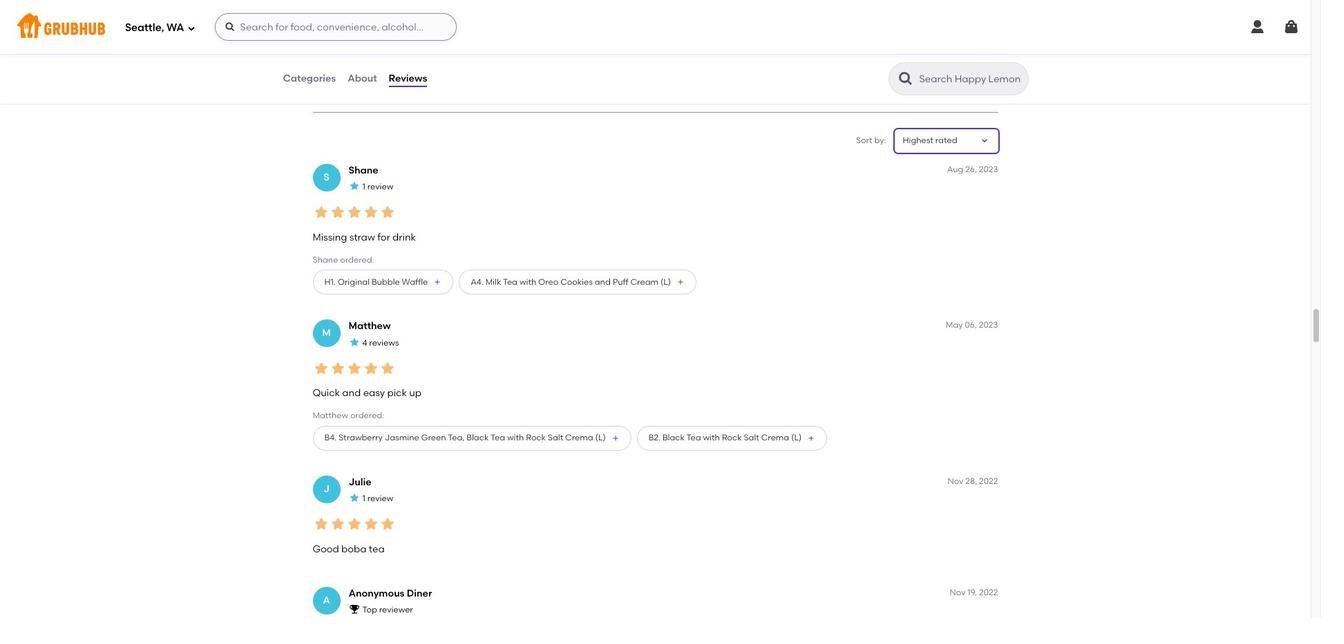 Task type: locate. For each thing, give the bounding box(es) containing it.
0 vertical spatial nov
[[948, 476, 964, 486]]

food
[[346, 67, 364, 77]]

1 horizontal spatial shane
[[349, 164, 379, 176]]

highest rated
[[903, 136, 958, 145]]

1 review
[[363, 182, 394, 192], [363, 494, 394, 504]]

294
[[321, 27, 338, 39]]

1 vertical spatial 1 review
[[363, 494, 394, 504]]

a4.
[[471, 277, 484, 287]]

0 vertical spatial matthew
[[349, 320, 391, 332]]

1 vertical spatial good
[[313, 543, 339, 555]]

1 horizontal spatial salt
[[744, 433, 760, 443]]

2022 right '19,' in the right bottom of the page
[[980, 588, 999, 597]]

rock inside "button"
[[526, 433, 546, 443]]

2 rock from the left
[[722, 433, 742, 443]]

tea inside button
[[503, 277, 518, 287]]

plus icon image inside the h1. original bubble waffle button
[[434, 278, 442, 286]]

0 vertical spatial 2022
[[980, 476, 999, 486]]

quick and easy pick up
[[313, 387, 422, 399]]

1 2023 from the top
[[980, 164, 999, 174]]

1 crema from the left
[[566, 433, 594, 443]]

tea right the b2.
[[687, 433, 702, 443]]

1 black from the left
[[467, 433, 489, 443]]

good inside 91 good food
[[321, 67, 344, 77]]

rock
[[526, 433, 546, 443], [722, 433, 742, 443]]

shane ordered:
[[313, 255, 374, 265]]

0 horizontal spatial 91
[[321, 52, 331, 64]]

0 vertical spatial review
[[368, 182, 394, 192]]

1 1 review from the top
[[363, 182, 394, 192]]

waffle
[[402, 277, 428, 287]]

plus icon image for b2. black tea with rock salt crema (l)
[[808, 434, 816, 442]]

tea right tea,
[[491, 433, 505, 443]]

tea for missing straw for drink
[[503, 277, 518, 287]]

1 vertical spatial 2023
[[980, 320, 999, 330]]

2 91 from the left
[[452, 52, 462, 64]]

with right the b2.
[[704, 433, 720, 443]]

a4. milk tea with oreo cookies and puff cream (l) button
[[459, 270, 697, 295]]

2 salt from the left
[[744, 433, 760, 443]]

91 right reviews button on the top left of the page
[[452, 52, 462, 64]]

1 review from the top
[[368, 182, 394, 192]]

1 horizontal spatial (l)
[[661, 277, 671, 287]]

up
[[409, 387, 422, 399]]

(l) inside button
[[792, 433, 802, 443]]

review up for
[[368, 182, 394, 192]]

caret down icon image
[[979, 136, 990, 147]]

for
[[378, 231, 390, 243]]

91 down 294
[[321, 52, 331, 64]]

and left puff
[[595, 277, 611, 287]]

review down julie
[[368, 494, 394, 504]]

shane up h1.
[[313, 255, 338, 265]]

2 1 from the top
[[363, 494, 366, 504]]

1 vertical spatial and
[[342, 387, 361, 399]]

seattle, wa
[[125, 21, 184, 34]]

with for quick and easy pick up
[[704, 433, 720, 443]]

1 review down julie
[[363, 494, 394, 504]]

trophy icon image
[[349, 604, 360, 615]]

2 horizontal spatial (l)
[[792, 433, 802, 443]]

1 vertical spatial matthew
[[313, 411, 348, 421]]

nov for julie
[[948, 476, 964, 486]]

0 horizontal spatial (l)
[[596, 433, 606, 443]]

tea,
[[448, 433, 465, 443]]

ordered:
[[340, 255, 374, 265], [350, 411, 385, 421]]

1 rock from the left
[[526, 433, 546, 443]]

1 review for shane
[[363, 182, 394, 192]]

1 horizontal spatial 91
[[452, 52, 462, 64]]

black inside button
[[663, 433, 685, 443]]

0 horizontal spatial shane
[[313, 255, 338, 265]]

review for julie
[[368, 494, 394, 504]]

1 vertical spatial review
[[368, 494, 394, 504]]

strawberry
[[339, 433, 383, 443]]

crema
[[566, 433, 594, 443], [762, 433, 790, 443]]

good left boba
[[313, 543, 339, 555]]

black right the b2.
[[663, 433, 685, 443]]

tea inside button
[[687, 433, 702, 443]]

1 horizontal spatial black
[[663, 433, 685, 443]]

tea right milk
[[503, 277, 518, 287]]

2022 right 28,
[[980, 476, 999, 486]]

may 06, 2023
[[947, 320, 999, 330]]

j
[[324, 483, 330, 495]]

julie
[[349, 476, 372, 488]]

good
[[321, 67, 344, 77], [313, 543, 339, 555]]

0 vertical spatial good
[[321, 67, 344, 77]]

svg image
[[1250, 19, 1267, 35], [1284, 19, 1301, 35], [224, 21, 235, 32], [187, 24, 195, 32]]

0 vertical spatial 1
[[363, 182, 366, 192]]

28,
[[966, 476, 978, 486]]

1 vertical spatial ordered:
[[350, 411, 385, 421]]

sort by:
[[857, 136, 887, 145]]

b4. strawberry jasmine green tea, black tea with rock salt crema (l)
[[325, 433, 606, 443]]

2 1 review from the top
[[363, 494, 394, 504]]

top
[[363, 605, 377, 615]]

0 vertical spatial and
[[595, 277, 611, 287]]

anonymous diner
[[349, 588, 432, 599]]

91 inside 91 good food
[[321, 52, 331, 64]]

star icon image
[[321, 2, 341, 22], [341, 2, 360, 22], [360, 2, 379, 22], [379, 2, 399, 22], [399, 2, 418, 22], [349, 180, 360, 192], [313, 204, 329, 221], [329, 204, 346, 221], [346, 204, 363, 221], [363, 204, 379, 221], [379, 204, 396, 221], [349, 336, 360, 347], [313, 360, 329, 377], [329, 360, 346, 377], [346, 360, 363, 377], [363, 360, 379, 377], [379, 360, 396, 377], [349, 492, 360, 503], [313, 516, 329, 533], [329, 516, 346, 533], [346, 516, 363, 533], [363, 516, 379, 533], [379, 516, 396, 533]]

with left oreo
[[520, 277, 537, 287]]

(l) inside "button"
[[596, 433, 606, 443]]

1 right s
[[363, 182, 366, 192]]

2 crema from the left
[[762, 433, 790, 443]]

plus icon image inside 'b4. strawberry jasmine green tea, black tea with rock salt crema (l)' "button"
[[612, 434, 620, 442]]

b2. black tea with rock salt crema (l)
[[649, 433, 802, 443]]

matthew for matthew
[[349, 320, 391, 332]]

1 vertical spatial nov
[[950, 588, 966, 597]]

2 2022 from the top
[[980, 588, 999, 597]]

0 vertical spatial ordered:
[[340, 255, 374, 265]]

nov
[[948, 476, 964, 486], [950, 588, 966, 597]]

0 horizontal spatial rock
[[526, 433, 546, 443]]

review for shane
[[368, 182, 394, 192]]

on
[[387, 67, 399, 77]]

1 salt from the left
[[548, 433, 564, 443]]

plus icon image
[[434, 278, 442, 286], [677, 278, 685, 286], [612, 434, 620, 442], [808, 434, 816, 442]]

with right tea,
[[507, 433, 524, 443]]

shane for shane ordered:
[[313, 255, 338, 265]]

0 horizontal spatial and
[[342, 387, 361, 399]]

ordered: up original
[[340, 255, 374, 265]]

tea for quick and easy pick up
[[687, 433, 702, 443]]

91 for 91
[[452, 52, 462, 64]]

nov left 28,
[[948, 476, 964, 486]]

wa
[[167, 21, 184, 34]]

matthew
[[349, 320, 391, 332], [313, 411, 348, 421]]

and
[[595, 277, 611, 287], [342, 387, 361, 399]]

nov left '19,' in the right bottom of the page
[[950, 588, 966, 597]]

06,
[[966, 320, 978, 330]]

aug 26, 2023
[[948, 164, 999, 174]]

1
[[363, 182, 366, 192], [363, 494, 366, 504]]

1 review for julie
[[363, 494, 394, 504]]

h1. original bubble waffle button
[[313, 270, 454, 295]]

categories button
[[282, 54, 337, 104]]

shane
[[349, 164, 379, 176], [313, 255, 338, 265]]

missing
[[313, 231, 347, 243]]

matthew up the 4
[[349, 320, 391, 332]]

ordered: for and
[[350, 411, 385, 421]]

1 horizontal spatial and
[[595, 277, 611, 287]]

1 vertical spatial 1
[[363, 494, 366, 504]]

tea
[[503, 277, 518, 287], [491, 433, 505, 443], [687, 433, 702, 443]]

black right tea,
[[467, 433, 489, 443]]

with inside button
[[520, 277, 537, 287]]

m
[[322, 327, 331, 339]]

0 horizontal spatial crema
[[566, 433, 594, 443]]

91
[[321, 52, 331, 64], [452, 52, 462, 64]]

jasmine
[[385, 433, 419, 443]]

(l)
[[661, 277, 671, 287], [596, 433, 606, 443], [792, 433, 802, 443]]

0 vertical spatial 1 review
[[363, 182, 394, 192]]

(l) inside button
[[661, 277, 671, 287]]

Search for food, convenience, alcohol... search field
[[215, 13, 457, 41]]

2023 right the 26,
[[980, 164, 999, 174]]

2023 right the "06,"
[[980, 320, 999, 330]]

1 vertical spatial shane
[[313, 255, 338, 265]]

plus icon image inside b2. black tea with rock salt crema (l) button
[[808, 434, 816, 442]]

2022
[[980, 476, 999, 486], [980, 588, 999, 597]]

1 vertical spatial 2022
[[980, 588, 999, 597]]

2 black from the left
[[663, 433, 685, 443]]

1 91 from the left
[[321, 52, 331, 64]]

ordered: down quick and easy pick up
[[350, 411, 385, 421]]

plus icon image for h1. original bubble waffle
[[434, 278, 442, 286]]

h1.
[[325, 277, 336, 287]]

with inside button
[[704, 433, 720, 443]]

1 down julie
[[363, 494, 366, 504]]

salt
[[548, 433, 564, 443], [744, 433, 760, 443]]

s
[[324, 171, 330, 183]]

1 horizontal spatial rock
[[722, 433, 742, 443]]

review
[[368, 182, 394, 192], [368, 494, 394, 504]]

seattle,
[[125, 21, 164, 34]]

shane for shane
[[349, 164, 379, 176]]

good left food
[[321, 67, 344, 77]]

2023 for missing straw for drink
[[980, 164, 999, 174]]

drink
[[393, 231, 416, 243]]

cream
[[631, 277, 659, 287]]

0 horizontal spatial salt
[[548, 433, 564, 443]]

0 horizontal spatial black
[[467, 433, 489, 443]]

shane right s
[[349, 164, 379, 176]]

tea inside "button"
[[491, 433, 505, 443]]

Search Happy Lemon search field
[[919, 73, 1024, 86]]

with for missing straw for drink
[[520, 277, 537, 287]]

a4. milk tea with oreo cookies and puff cream (l)
[[471, 277, 671, 287]]

milk
[[486, 277, 501, 287]]

plus icon image inside a4. milk tea with oreo cookies and puff cream (l) button
[[677, 278, 685, 286]]

plus icon image for b4. strawberry jasmine green tea, black tea with rock salt crema (l)
[[612, 434, 620, 442]]

1 horizontal spatial crema
[[762, 433, 790, 443]]

ordered: for straw
[[340, 255, 374, 265]]

matthew up b4. in the bottom left of the page
[[313, 411, 348, 421]]

and left the easy
[[342, 387, 361, 399]]

1 1 from the top
[[363, 182, 366, 192]]

0 vertical spatial 2023
[[980, 164, 999, 174]]

cookies
[[561, 277, 593, 287]]

1 for shane
[[363, 182, 366, 192]]

1 2022 from the top
[[980, 476, 999, 486]]

nov 28, 2022
[[948, 476, 999, 486]]

and inside button
[[595, 277, 611, 287]]

0 vertical spatial shane
[[349, 164, 379, 176]]

2 2023 from the top
[[980, 320, 999, 330]]

2 review from the top
[[368, 494, 394, 504]]

1 for julie
[[363, 494, 366, 504]]

2023
[[980, 164, 999, 174], [980, 320, 999, 330]]

matthew for matthew ordered:
[[313, 411, 348, 421]]

1 review up for
[[363, 182, 394, 192]]

quick
[[313, 387, 340, 399]]



Task type: vqa. For each thing, say whether or not it's contained in the screenshot.
the Dairy, within Cage-free, veg-fed, halal fried chicken, buttermilk, shredded lettuce, tomato, dill pickle aioli, brioche bun.    Possible Allergies: Dairy, Gluten.
no



Task type: describe. For each thing, give the bounding box(es) containing it.
salt inside "button"
[[548, 433, 564, 443]]

sort
[[857, 136, 873, 145]]

90 on time delivery
[[387, 52, 419, 91]]

categories
[[283, 72, 336, 84]]

salt inside button
[[744, 433, 760, 443]]

aug
[[948, 164, 964, 174]]

bubble
[[372, 277, 400, 287]]

may
[[947, 320, 964, 330]]

matthew ordered:
[[313, 411, 385, 421]]

crema inside button
[[762, 433, 790, 443]]

reviewer
[[379, 605, 413, 615]]

plus icon image for a4. milk tea with oreo cookies and puff cream (l)
[[677, 278, 685, 286]]

reviews button
[[388, 54, 428, 104]]

straw
[[350, 231, 375, 243]]

puff
[[613, 277, 629, 287]]

oreo
[[539, 277, 559, 287]]

4 reviews
[[363, 338, 399, 348]]

h1. original bubble waffle
[[325, 277, 428, 287]]

boba
[[342, 543, 367, 555]]

search icon image
[[898, 71, 914, 87]]

2023 for quick and easy pick up
[[980, 320, 999, 330]]

diner
[[407, 588, 432, 599]]

crema inside "button"
[[566, 433, 594, 443]]

main navigation navigation
[[0, 0, 1312, 54]]

reviews
[[369, 338, 399, 348]]

2022 for anonymous diner
[[980, 588, 999, 597]]

anonymous
[[349, 588, 405, 599]]

91 good food
[[321, 52, 364, 77]]

delivery
[[387, 81, 418, 91]]

top reviewer
[[363, 605, 413, 615]]

rock inside button
[[722, 433, 742, 443]]

green
[[421, 433, 446, 443]]

reviews
[[389, 72, 427, 84]]

with inside "button"
[[507, 433, 524, 443]]

pick
[[388, 387, 407, 399]]

original
[[338, 277, 370, 287]]

Sort by: field
[[903, 135, 958, 147]]

highest
[[903, 136, 934, 145]]

nov for anonymous diner
[[950, 588, 966, 597]]

91 for 91 good food
[[321, 52, 331, 64]]

about button
[[347, 54, 378, 104]]

nov 19, 2022
[[950, 588, 999, 597]]

a
[[323, 594, 330, 606]]

19,
[[968, 588, 978, 597]]

by:
[[875, 136, 887, 145]]

easy
[[363, 387, 385, 399]]

b4.
[[325, 433, 337, 443]]

good boba tea
[[313, 543, 385, 555]]

26,
[[966, 164, 978, 174]]

about
[[348, 72, 377, 84]]

rated
[[936, 136, 958, 145]]

b4. strawberry jasmine green tea, black tea with rock salt crema (l) button
[[313, 426, 632, 451]]

time
[[401, 67, 419, 77]]

ratings
[[340, 27, 373, 39]]

b2. black tea with rock salt crema (l) button
[[637, 426, 828, 451]]

black inside "button"
[[467, 433, 489, 443]]

tea
[[369, 543, 385, 555]]

missing straw for drink
[[313, 231, 416, 243]]

4
[[363, 338, 367, 348]]

90
[[387, 52, 398, 64]]

2022 for julie
[[980, 476, 999, 486]]

294 ratings
[[321, 27, 373, 39]]

b2.
[[649, 433, 661, 443]]



